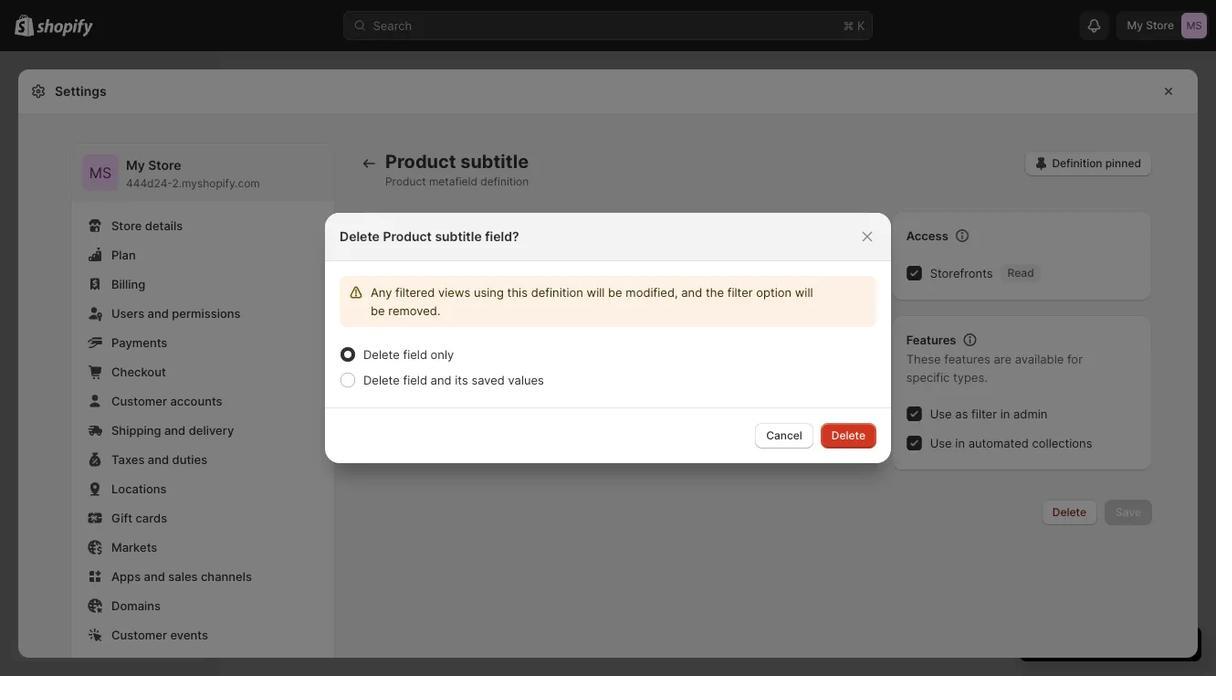 Task type: describe. For each thing, give the bounding box(es) containing it.
delete inside the settings dialog
[[1053, 506, 1087, 519]]

its
[[455, 373, 468, 387]]

duties
[[172, 452, 207, 466]]

taxes and duties
[[111, 452, 207, 466]]

users
[[111, 306, 144, 320]]

use as filter in admin
[[931, 407, 1048, 421]]

apps and sales channels
[[111, 569, 252, 583]]

my
[[126, 158, 145, 173]]

my store image
[[82, 154, 119, 191]]

details
[[145, 218, 183, 233]]

shorthand
[[430, 287, 487, 301]]

1 vertical spatial store
[[111, 218, 142, 233]]

use for use in automated collections
[[931, 436, 953, 450]]

themes.
[[607, 335, 653, 349]]

automatically
[[404, 335, 480, 349]]

cards
[[136, 511, 167, 525]]

specific types.
[[907, 370, 988, 384]]

field?
[[485, 229, 519, 244]]

settings
[[55, 84, 107, 99]]

taxes
[[111, 452, 145, 466]]

1 vertical spatial product
[[386, 175, 426, 188]]

store details
[[111, 218, 183, 233]]

automatically readable by apps and themes. learn more about
[[404, 335, 758, 349]]

444d24-
[[126, 177, 172, 190]]

delete field only
[[364, 347, 454, 361]]

read
[[1008, 266, 1035, 280]]

payments link
[[82, 330, 323, 355]]

pinned
[[1106, 157, 1142, 170]]

learn
[[656, 335, 688, 349]]

1 vertical spatial in
[[956, 436, 966, 450]]

cancel
[[767, 429, 803, 442]]

more
[[691, 335, 719, 349]]

as for use
[[956, 407, 969, 421]]

field for only
[[403, 347, 428, 361]]

brand link
[[82, 651, 323, 676]]

billing
[[111, 277, 145, 291]]

as for used
[[404, 287, 416, 301]]

metafield
[[429, 175, 478, 188]]

product subtitle product metafield definition
[[386, 150, 529, 188]]

cancel button
[[756, 423, 814, 449]]

be removed.
[[371, 303, 441, 317]]

standard metafields
[[404, 335, 808, 368]]

billing link
[[82, 271, 323, 297]]

saved
[[472, 373, 505, 387]]

for for available
[[1068, 352, 1084, 366]]

definition inside any filtered views using this definition will be modified, and the filter option will be removed.
[[531, 285, 584, 299]]

gift cards
[[111, 511, 167, 525]]

subtitle inside dialog
[[435, 229, 482, 244]]

shipping
[[111, 423, 161, 437]]

by
[[535, 335, 549, 349]]

delete right the cancel
[[832, 429, 866, 442]]

users and permissions link
[[82, 301, 323, 326]]

2.myshopify.com
[[172, 177, 260, 190]]

definition
[[1053, 157, 1103, 170]]

checkout link
[[82, 359, 323, 385]]

filter inside any filtered views using this definition will be modified, and the filter option will be removed.
[[728, 285, 753, 299]]

option
[[757, 285, 792, 299]]

ms button
[[82, 154, 119, 191]]

use in automated collections
[[931, 436, 1093, 450]]

accounts
[[170, 394, 223, 408]]

any filtered views using this definition will be modified, and the filter option will be removed. alert
[[340, 276, 877, 327]]

filtered
[[396, 285, 435, 299]]

gift
[[111, 511, 133, 525]]

checkout
[[111, 365, 166, 379]]

values
[[508, 373, 544, 387]]

customer for customer events
[[111, 628, 167, 642]]

about
[[723, 335, 755, 349]]

taxes and duties link
[[82, 447, 323, 472]]

using
[[474, 285, 504, 299]]

any
[[371, 285, 392, 299]]

delete field and its saved values
[[364, 373, 544, 387]]

shipping and delivery link
[[82, 418, 323, 443]]

any filtered views using this definition will be modified, and the filter option will be removed.
[[371, 285, 814, 317]]

my store 444d24-2.myshopify.com
[[126, 158, 260, 190]]

collections
[[1033, 436, 1093, 450]]

payments
[[111, 335, 167, 349]]

this
[[508, 285, 528, 299]]

definition inside product subtitle product metafield definition
[[481, 175, 529, 188]]

store details link
[[82, 213, 323, 238]]

use for use as filter in admin
[[931, 407, 953, 421]]



Task type: locate. For each thing, give the bounding box(es) containing it.
customer events link
[[82, 622, 323, 648]]

use down use as filter in admin
[[931, 436, 953, 450]]

1 will from the left
[[587, 285, 605, 299]]

1 vertical spatial customer
[[111, 628, 167, 642]]

and inside any filtered views using this definition will be modified, and the filter option will be removed.
[[682, 285, 703, 299]]

customer down checkout at the left
[[111, 394, 167, 408]]

for left this
[[491, 287, 506, 301]]

2 vertical spatial product
[[383, 229, 432, 244]]

delete button right cancel button at the bottom right of the page
[[821, 423, 877, 449]]

filter right the
[[728, 285, 753, 299]]

product
[[520, 287, 563, 301]]

markets link
[[82, 534, 323, 560]]

delete for delete product subtitle field?
[[340, 229, 380, 244]]

k
[[858, 18, 866, 32]]

store up the plan
[[111, 218, 142, 233]]

for inside these features are available for specific types.
[[1068, 352, 1084, 366]]

settings dialog
[[18, 69, 1199, 676]]

1 vertical spatial as
[[956, 407, 969, 421]]

locations
[[111, 481, 167, 496]]

available
[[1016, 352, 1065, 366]]

delete down collections
[[1053, 506, 1087, 519]]

0 vertical spatial for
[[491, 287, 506, 301]]

automated
[[969, 436, 1030, 450]]

1 field from the top
[[403, 347, 428, 361]]

customer accounts link
[[82, 388, 323, 414]]

1 horizontal spatial store
[[148, 158, 181, 173]]

search
[[373, 18, 412, 32]]

and
[[682, 285, 703, 299], [148, 306, 169, 320], [583, 335, 604, 349], [431, 373, 452, 387], [164, 423, 186, 437], [148, 452, 169, 466], [144, 569, 165, 583]]

0 vertical spatial product
[[386, 150, 456, 173]]

1 vertical spatial filter
[[972, 407, 998, 421]]

delete down be removed.
[[364, 347, 400, 361]]

definition right metafield
[[481, 175, 529, 188]]

2 will from the left
[[796, 285, 814, 299]]

field
[[403, 347, 428, 361], [403, 373, 428, 387]]

customer down domains at left
[[111, 628, 167, 642]]

field left only
[[403, 347, 428, 361]]

field down metafields at the bottom of the page
[[403, 373, 428, 387]]

metafields
[[404, 354, 462, 368]]

0 vertical spatial in
[[1001, 407, 1011, 421]]

events
[[170, 628, 208, 642]]

0 vertical spatial definition
[[481, 175, 529, 188]]

admin
[[1014, 407, 1048, 421]]

standard metafields link
[[404, 335, 808, 368]]

1 use from the top
[[931, 407, 953, 421]]

delete for delete field only
[[364, 347, 400, 361]]

a right using
[[510, 287, 516, 301]]

product inside delete product subtitle field? dialog
[[383, 229, 432, 244]]

field for and
[[403, 373, 428, 387]]

1 vertical spatial subtitle
[[435, 229, 482, 244]]

0 horizontal spatial filter
[[728, 285, 753, 299]]

storefronts
[[931, 266, 994, 280]]

apps and sales channels link
[[82, 564, 323, 589]]

0 horizontal spatial a
[[420, 287, 427, 301]]

delete for delete field and its saved values
[[364, 373, 400, 387]]

0 horizontal spatial will
[[587, 285, 605, 299]]

2 use from the top
[[931, 436, 953, 450]]

⌘
[[844, 18, 855, 32]]

0 horizontal spatial as
[[404, 287, 416, 301]]

2 customer from the top
[[111, 628, 167, 642]]

users and permissions
[[111, 306, 241, 320]]

delete up any
[[340, 229, 380, 244]]

as down specific types.
[[956, 407, 969, 421]]

will
[[587, 285, 605, 299], [796, 285, 814, 299]]

shop settings menu element
[[71, 143, 334, 676]]

2 a from the left
[[510, 287, 516, 301]]

1 vertical spatial delete button
[[1042, 500, 1098, 525]]

sales
[[168, 569, 198, 583]]

subtitle up metafield
[[461, 150, 529, 173]]

apps
[[111, 569, 141, 583]]

a up be removed.
[[420, 287, 427, 301]]

filter
[[728, 285, 753, 299], [972, 407, 998, 421]]

shopify image
[[37, 19, 93, 37]]

standard
[[758, 335, 808, 349]]

product up filtered
[[383, 229, 432, 244]]

customer accounts
[[111, 394, 223, 408]]

1 horizontal spatial a
[[510, 287, 516, 301]]

in
[[1001, 407, 1011, 421], [956, 436, 966, 450]]

store
[[148, 158, 181, 173], [111, 218, 142, 233]]

customer for customer accounts
[[111, 394, 167, 408]]

views
[[439, 285, 471, 299]]

used as a shorthand for a product name
[[371, 287, 598, 301]]

1 horizontal spatial definition
[[531, 285, 584, 299]]

2 field from the top
[[403, 373, 428, 387]]

locations link
[[82, 476, 323, 502]]

filter inside the settings dialog
[[972, 407, 998, 421]]

definition pinned button
[[1025, 151, 1153, 176]]

plan
[[111, 248, 136, 262]]

readable
[[483, 335, 532, 349]]

subtitle left field?
[[435, 229, 482, 244]]

access
[[907, 228, 949, 243]]

be
[[609, 285, 623, 299]]

the
[[706, 285, 725, 299]]

1 a from the left
[[420, 287, 427, 301]]

store up 444d24-
[[148, 158, 181, 173]]

name
[[567, 287, 598, 301]]

will left the be
[[587, 285, 605, 299]]

subtitle inside product subtitle product metafield definition
[[461, 150, 529, 173]]

brand
[[111, 657, 145, 671]]

delete product subtitle field?
[[340, 229, 519, 244]]

0 vertical spatial store
[[148, 158, 181, 173]]

1 customer from the top
[[111, 394, 167, 408]]

0 vertical spatial subtitle
[[461, 150, 529, 173]]

features
[[907, 333, 957, 347]]

1 vertical spatial for
[[1068, 352, 1084, 366]]

use down specific types.
[[931, 407, 953, 421]]

in left automated
[[956, 436, 966, 450]]

0 vertical spatial use
[[931, 407, 953, 421]]

for right available
[[1068, 352, 1084, 366]]

1 vertical spatial definition
[[531, 285, 584, 299]]

0 horizontal spatial definition
[[481, 175, 529, 188]]

0 vertical spatial delete button
[[821, 423, 877, 449]]

0 vertical spatial filter
[[728, 285, 753, 299]]

as up be removed.
[[404, 287, 416, 301]]

store inside my store 444d24-2.myshopify.com
[[148, 158, 181, 173]]

subtitle
[[461, 150, 529, 173], [435, 229, 482, 244]]

shipping and delivery
[[111, 423, 234, 437]]

delete down delete field only on the left bottom of the page
[[364, 373, 400, 387]]

apps
[[552, 335, 580, 349]]

product up metafield
[[386, 150, 456, 173]]

delete button down collections
[[1042, 500, 1098, 525]]

delete product subtitle field? dialog
[[0, 213, 1217, 463]]

delete
[[340, 229, 380, 244], [364, 347, 400, 361], [364, 373, 400, 387], [832, 429, 866, 442], [1053, 506, 1087, 519]]

product left metafield
[[386, 175, 426, 188]]

1 horizontal spatial in
[[1001, 407, 1011, 421]]

are
[[994, 352, 1012, 366]]

definition
[[481, 175, 529, 188], [531, 285, 584, 299]]

these features are available for specific types.
[[907, 352, 1084, 384]]

only
[[431, 347, 454, 361]]

0 horizontal spatial store
[[111, 218, 142, 233]]

for for shorthand
[[491, 287, 506, 301]]

definition right this
[[531, 285, 584, 299]]

delivery
[[189, 423, 234, 437]]

features
[[945, 352, 991, 366]]

in left admin in the right of the page
[[1001, 407, 1011, 421]]

a
[[420, 287, 427, 301], [510, 287, 516, 301]]

domains link
[[82, 593, 323, 619]]

1 horizontal spatial filter
[[972, 407, 998, 421]]

1 vertical spatial use
[[931, 436, 953, 450]]

0 vertical spatial customer
[[111, 394, 167, 408]]

will right option
[[796, 285, 814, 299]]

permissions
[[172, 306, 241, 320]]

customer events
[[111, 628, 208, 642]]

channels
[[201, 569, 252, 583]]

markets
[[111, 540, 157, 554]]

gift cards link
[[82, 505, 323, 531]]

1 horizontal spatial as
[[956, 407, 969, 421]]

use
[[931, 407, 953, 421], [931, 436, 953, 450]]

0 horizontal spatial for
[[491, 287, 506, 301]]

1 horizontal spatial for
[[1068, 352, 1084, 366]]

0 vertical spatial field
[[403, 347, 428, 361]]

0 vertical spatial as
[[404, 287, 416, 301]]

filter up automated
[[972, 407, 998, 421]]

0 horizontal spatial delete button
[[821, 423, 877, 449]]

used
[[371, 287, 400, 301]]

0 horizontal spatial in
[[956, 436, 966, 450]]

1 vertical spatial field
[[403, 373, 428, 387]]

delete button
[[821, 423, 877, 449], [1042, 500, 1098, 525]]

1 horizontal spatial delete button
[[1042, 500, 1098, 525]]

these
[[907, 352, 942, 366]]

definition pinned
[[1053, 157, 1142, 170]]

⌘ k
[[844, 18, 866, 32]]

plan link
[[82, 242, 323, 268]]

1 horizontal spatial will
[[796, 285, 814, 299]]



Task type: vqa. For each thing, say whether or not it's contained in the screenshot.
the left definition
yes



